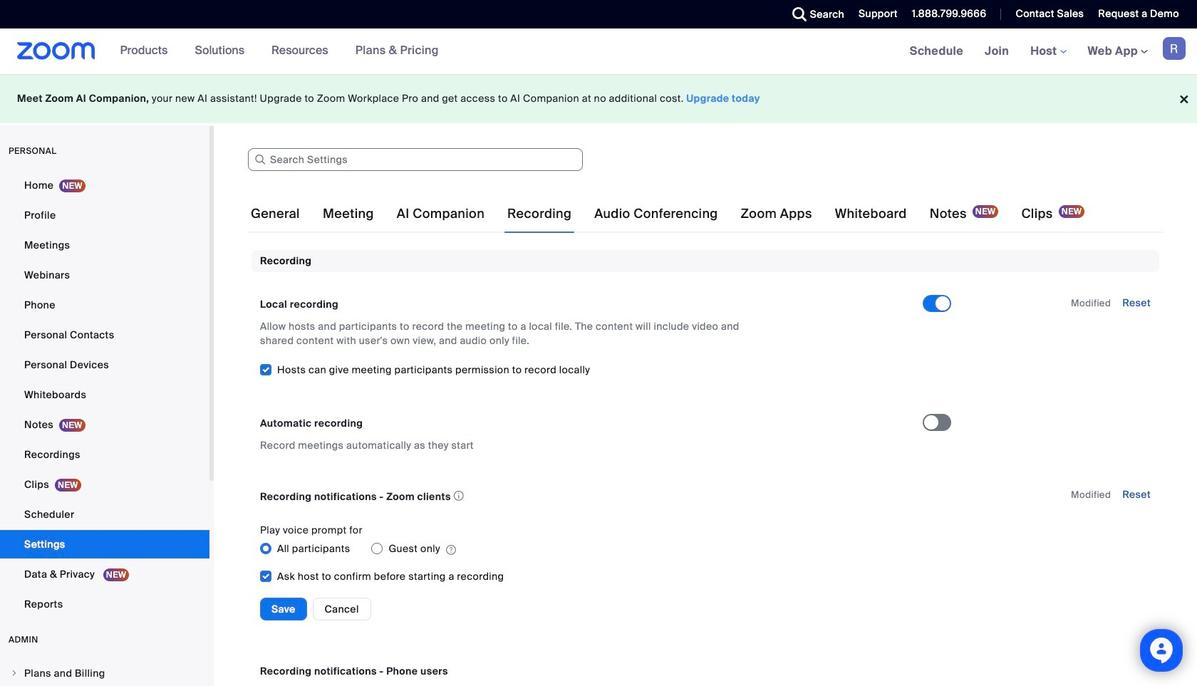 Task type: describe. For each thing, give the bounding box(es) containing it.
product information navigation
[[110, 29, 450, 74]]

option group inside recording element
[[260, 538, 923, 561]]

Search Settings text field
[[248, 148, 583, 171]]

tabs of my account settings page tab list
[[248, 194, 1088, 234]]

profile picture image
[[1163, 37, 1186, 60]]

zoom logo image
[[17, 42, 95, 60]]

learn more about guest only image
[[446, 544, 456, 557]]

recording element
[[252, 250, 1160, 687]]



Task type: vqa. For each thing, say whether or not it's contained in the screenshot.
add ICON
no



Task type: locate. For each thing, give the bounding box(es) containing it.
personal menu menu
[[0, 171, 210, 620]]

meetings navigation
[[899, 29, 1198, 75]]

application
[[260, 487, 910, 506]]

menu item
[[0, 660, 210, 687]]

application inside recording element
[[260, 487, 910, 506]]

option group
[[260, 538, 923, 561]]

info outline image
[[454, 487, 464, 506]]

right image
[[10, 669, 19, 678]]

footer
[[0, 74, 1198, 123]]

banner
[[0, 29, 1198, 75]]



